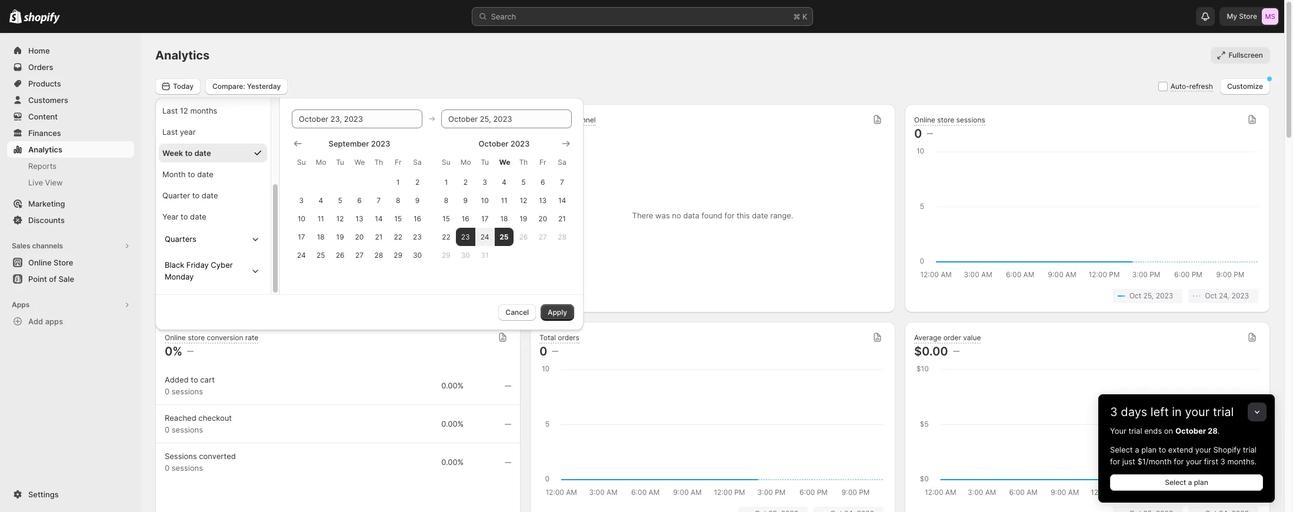 Task type: vqa. For each thing, say whether or not it's contained in the screenshot.
30 to the right
yes



Task type: describe. For each thing, give the bounding box(es) containing it.
28 for the rightmost 28 button
[[558, 232, 567, 241]]

1 horizontal spatial analytics
[[155, 48, 210, 62]]

1 vertical spatial 6
[[357, 196, 362, 205]]

month to date button
[[159, 165, 267, 183]]

last year
[[162, 127, 196, 136]]

customers
[[28, 95, 68, 105]]

17 for leftmost 17 'button'
[[298, 232, 305, 241]]

online store sessions
[[915, 115, 986, 124]]

1 horizontal spatial 28 button
[[553, 227, 572, 246]]

average order value button
[[915, 333, 981, 343]]

su for september
[[297, 157, 306, 166]]

1 for october 2023
[[445, 177, 448, 186]]

su for october
[[442, 157, 451, 166]]

orders
[[558, 333, 580, 342]]

0 horizontal spatial shopify image
[[9, 9, 22, 24]]

0 horizontal spatial $0.00
[[165, 127, 199, 141]]

1 horizontal spatial shopify image
[[24, 12, 60, 24]]

months
[[190, 106, 217, 115]]

quarter
[[162, 190, 190, 200]]

apply button
[[541, 304, 574, 320]]

to for month
[[188, 169, 195, 179]]

1 horizontal spatial 27
[[539, 232, 547, 241]]

23 for second 23 button from the right
[[413, 232, 422, 241]]

sales channels button
[[7, 238, 134, 254]]

list for average order value
[[917, 507, 1259, 512]]

discounts
[[28, 215, 65, 225]]

0 horizontal spatial 27 button
[[350, 246, 369, 264]]

16 for first 16 button from the left
[[414, 214, 421, 223]]

oct 25, 2023 for second oct 24, 2023 button from left
[[1130, 291, 1174, 300]]

5 for the left 5 button
[[338, 196, 342, 205]]

1 16 button from the left
[[408, 209, 427, 227]]

grid containing september
[[292, 137, 427, 264]]

to for week
[[185, 148, 193, 157]]

store for my store
[[1240, 12, 1258, 21]]

added
[[165, 375, 189, 384]]

monday element for october
[[456, 152, 475, 173]]

2 16 button from the left
[[456, 209, 475, 227]]

date right this
[[752, 211, 769, 220]]

analytics link
[[7, 141, 134, 158]]

1 horizontal spatial 6 button
[[533, 173, 553, 191]]

1 vertical spatial 13
[[356, 214, 363, 223]]

2 for october 2023
[[464, 177, 468, 186]]

quarter to date
[[162, 190, 218, 200]]

16 for 1st 16 button from the right
[[462, 214, 470, 223]]

7 for the rightmost 7 "button"
[[560, 177, 564, 186]]

oct 25, 2023 for second oct 24, 2023 button from the right
[[380, 291, 424, 300]]

0.00% for sessions converted
[[442, 457, 464, 467]]

25, for second oct 24, 2023 button from left
[[1144, 291, 1154, 300]]

select a plan
[[1165, 478, 1209, 487]]

4 oct from the left
[[1206, 291, 1218, 300]]

19 for rightmost 19 button
[[520, 214, 528, 223]]

.
[[1218, 426, 1220, 436]]

conversion
[[207, 333, 243, 342]]

0%
[[165, 344, 183, 358]]

home
[[28, 46, 50, 55]]

of
[[49, 274, 56, 284]]

11 for the rightmost 11 button
[[501, 196, 508, 205]]

your trial ends on october 28 .
[[1111, 426, 1220, 436]]

17 for 17 'button' to the right
[[481, 214, 489, 223]]

20 for the left 20 button
[[355, 232, 364, 241]]

total orders button
[[540, 333, 580, 343]]

apps button
[[7, 297, 134, 313]]

3 inside select a plan to extend your shopify trial for just $1/month for your first 3 months.
[[1221, 457, 1226, 466]]

rate
[[245, 333, 259, 342]]

order
[[944, 333, 962, 342]]

1 horizontal spatial 4
[[502, 177, 507, 186]]

26 for right 26 button
[[519, 232, 528, 241]]

live view
[[28, 178, 63, 187]]

1 23 button from the left
[[408, 227, 427, 246]]

1 30 button from the left
[[408, 246, 427, 264]]

0 horizontal spatial 4
[[319, 196, 323, 205]]

yesterday
[[247, 82, 281, 90]]

first
[[1205, 457, 1219, 466]]

25, for second oct 24, 2023 button from the right
[[394, 291, 405, 300]]

refresh
[[1190, 82, 1214, 91]]

1 horizontal spatial 5 button
[[514, 173, 533, 191]]

29 for 2nd 29 button from the left
[[442, 250, 451, 259]]

to for year
[[181, 212, 188, 221]]

there
[[632, 211, 654, 220]]

today
[[173, 82, 194, 90]]

1 button for september 2023
[[389, 173, 408, 191]]

⌘ k
[[794, 12, 808, 21]]

1 vertical spatial $0.00
[[915, 344, 949, 358]]

0 left no change icon
[[540, 344, 548, 358]]

2 vertical spatial your
[[1187, 457, 1203, 466]]

sa for october 2023
[[558, 157, 567, 166]]

online store conversion rate
[[165, 333, 259, 342]]

last 12 months
[[162, 106, 217, 115]]

wednesday element for october
[[495, 152, 514, 173]]

0 horizontal spatial 10 button
[[292, 209, 311, 227]]

1 8 button from the left
[[389, 191, 408, 209]]

0 horizontal spatial 25 button
[[311, 246, 331, 264]]

1 horizontal spatial 20 button
[[533, 209, 553, 227]]

3 for 3 button to the left
[[299, 196, 304, 205]]

1 vertical spatial analytics
[[28, 145, 62, 154]]

mo for october
[[461, 157, 471, 166]]

1 horizontal spatial 25 button
[[495, 227, 514, 246]]

2 15 from the left
[[443, 214, 450, 223]]

1 15 from the left
[[394, 214, 402, 223]]

september
[[329, 139, 369, 148]]

1 vertical spatial 27
[[355, 250, 364, 259]]

sunday element for september 2023
[[292, 152, 311, 173]]

0 horizontal spatial 24
[[297, 250, 306, 259]]

2 horizontal spatial for
[[1174, 457, 1184, 466]]

friday
[[186, 260, 209, 269]]

11 for the left 11 button
[[318, 214, 324, 223]]

checkout
[[199, 413, 232, 423]]

select for select a plan to extend your shopify trial for just $1/month for your first 3 months.
[[1111, 445, 1133, 454]]

1 horizontal spatial 21 button
[[553, 209, 572, 227]]

black
[[165, 260, 184, 269]]

12 inside button
[[180, 106, 188, 115]]

0 horizontal spatial 17 button
[[292, 227, 311, 246]]

sales by channel
[[540, 115, 596, 124]]

orders link
[[7, 59, 134, 75]]

1 horizontal spatial 14 button
[[553, 191, 572, 209]]

date for month to date
[[197, 169, 214, 179]]

3 days left in your trial
[[1111, 405, 1234, 419]]

list for online store sessions
[[917, 289, 1259, 303]]

channels
[[32, 241, 63, 250]]

$1/month
[[1138, 457, 1172, 466]]

by
[[560, 115, 568, 124]]

thursday element for october 2023
[[514, 152, 533, 173]]

average order value
[[915, 333, 981, 342]]

my store image
[[1263, 8, 1279, 25]]

0 horizontal spatial 12 button
[[331, 209, 350, 227]]

1 vertical spatial 25
[[317, 250, 325, 259]]

0 inside reached checkout 0 sessions
[[165, 425, 170, 434]]

products link
[[7, 75, 134, 92]]

2 30 button from the left
[[456, 246, 475, 264]]

week to date
[[162, 148, 211, 157]]

september 2023
[[329, 139, 390, 148]]

cancel button
[[499, 304, 536, 320]]

24, for second oct 24, 2023 button from the right
[[470, 291, 480, 300]]

average
[[915, 333, 942, 342]]

my
[[1227, 12, 1238, 21]]

data
[[684, 211, 700, 220]]

online store link
[[7, 254, 134, 271]]

list for total orders
[[542, 507, 884, 512]]

cart
[[200, 375, 215, 384]]

0 vertical spatial 6
[[541, 177, 545, 186]]

add apps
[[28, 317, 63, 326]]

sales by channel button
[[540, 115, 596, 126]]

saturday element for october 2023
[[553, 152, 572, 173]]

1 vertical spatial your
[[1196, 445, 1212, 454]]

left
[[1151, 405, 1169, 419]]

online inside button
[[28, 258, 52, 267]]

10 for leftmost 10 button
[[298, 214, 305, 223]]

9 for 1st the 9 button
[[415, 196, 420, 205]]

cancel
[[506, 308, 529, 316]]

week
[[162, 148, 183, 157]]

thursday element for september 2023
[[369, 152, 389, 173]]

0 horizontal spatial 20 button
[[350, 227, 369, 246]]

0 horizontal spatial 19 button
[[331, 227, 350, 246]]

0 horizontal spatial 14 button
[[369, 209, 389, 227]]

2 15 button from the left
[[437, 209, 456, 227]]

your inside 'dropdown button'
[[1186, 405, 1210, 419]]

1 horizontal spatial 17 button
[[475, 209, 495, 227]]

tuesday element for september 2023
[[331, 152, 350, 173]]

quarters button
[[160, 228, 266, 249]]

select for select a plan
[[1165, 478, 1187, 487]]

point of sale
[[28, 274, 74, 284]]

fullscreen
[[1229, 51, 1264, 59]]

1 horizontal spatial 13 button
[[533, 191, 553, 209]]

view
[[45, 178, 63, 187]]

sales for sales by channel
[[540, 115, 558, 124]]

to for quarter
[[192, 190, 200, 200]]

select a plan link
[[1111, 474, 1264, 491]]

total
[[540, 333, 556, 342]]

1 vertical spatial trial
[[1129, 426, 1143, 436]]

0 vertical spatial 25
[[500, 232, 509, 241]]

settings link
[[7, 486, 134, 503]]

customize
[[1228, 82, 1264, 90]]

added to cart 0 sessions
[[165, 375, 215, 396]]

0 horizontal spatial 28 button
[[369, 246, 389, 264]]

online store conversion rate button
[[165, 333, 259, 343]]

1 horizontal spatial 11 button
[[495, 191, 514, 209]]

th for september 2023
[[375, 157, 383, 166]]

compare: yesterday
[[212, 82, 281, 90]]

1 horizontal spatial 4 button
[[495, 173, 514, 191]]

1 15 button from the left
[[389, 209, 408, 227]]

grid containing october
[[437, 137, 572, 264]]

1 horizontal spatial for
[[1111, 457, 1121, 466]]

1 horizontal spatial 3 button
[[475, 173, 495, 191]]

quarters
[[165, 234, 197, 243]]

0 horizontal spatial 3 button
[[292, 191, 311, 209]]

orders
[[28, 62, 53, 72]]

add apps button
[[7, 313, 134, 330]]

monday element for september
[[311, 152, 331, 173]]

31
[[481, 250, 489, 259]]

1 horizontal spatial 13
[[539, 196, 547, 205]]

0 horizontal spatial 26 button
[[331, 246, 350, 264]]

store for online store
[[54, 258, 73, 267]]

settings
[[28, 490, 59, 499]]

1 9 button from the left
[[408, 191, 427, 209]]

0 horizontal spatial 7 button
[[369, 191, 389, 209]]

0 horizontal spatial 21 button
[[369, 227, 389, 246]]

28 for 28 button to the left
[[375, 250, 383, 259]]

online for 0
[[915, 115, 936, 124]]

sales channels
[[12, 241, 63, 250]]

14 for right 14 button
[[559, 196, 566, 205]]

18 for leftmost the 18 button
[[317, 232, 325, 241]]

marketing link
[[7, 195, 134, 212]]

we for september
[[355, 157, 365, 166]]

0 horizontal spatial 24 button
[[292, 246, 311, 264]]



Task type: locate. For each thing, give the bounding box(es) containing it.
to inside added to cart 0 sessions
[[191, 375, 198, 384]]

0 horizontal spatial monday element
[[311, 152, 331, 173]]

2 9 button from the left
[[456, 191, 475, 209]]

friday element for september 2023
[[389, 152, 408, 173]]

1 tuesday element from the left
[[331, 152, 350, 173]]

3 oct from the left
[[1130, 291, 1142, 300]]

online store sessions button
[[915, 115, 986, 126]]

tu for october
[[481, 157, 489, 166]]

online inside 'dropdown button'
[[915, 115, 936, 124]]

1 22 from the left
[[394, 232, 403, 241]]

2 24, from the left
[[1220, 291, 1230, 300]]

sa for september 2023
[[413, 157, 422, 166]]

0 horizontal spatial a
[[1135, 445, 1140, 454]]

YYYY-MM-DD text field
[[292, 109, 423, 128], [441, 109, 572, 128]]

0 horizontal spatial store
[[188, 333, 205, 342]]

select down select a plan to extend your shopify trial for just $1/month for your first 3 months.
[[1165, 478, 1187, 487]]

we
[[355, 157, 365, 166], [499, 157, 511, 166]]

sales left 'by'
[[540, 115, 558, 124]]

5 down september
[[338, 196, 342, 205]]

1 vertical spatial october
[[1176, 426, 1207, 436]]

today button
[[155, 78, 201, 94]]

yyyy-mm-dd text field up october 2023
[[441, 109, 572, 128]]

1 vertical spatial a
[[1189, 478, 1193, 487]]

2 2 button from the left
[[456, 173, 475, 191]]

1 horizontal spatial 15 button
[[437, 209, 456, 227]]

1 horizontal spatial 19 button
[[514, 209, 533, 227]]

k
[[803, 12, 808, 21]]

2 th from the left
[[519, 157, 528, 166]]

1 fr from the left
[[395, 157, 402, 166]]

wednesday element down september 2023
[[350, 152, 369, 173]]

store right 'my'
[[1240, 12, 1258, 21]]

1 22 button from the left
[[389, 227, 408, 246]]

15
[[394, 214, 402, 223], [443, 214, 450, 223]]

last inside last year button
[[162, 127, 178, 136]]

2 23 from the left
[[461, 232, 470, 241]]

1 oct from the left
[[380, 291, 392, 300]]

21 button
[[553, 209, 572, 227], [369, 227, 389, 246]]

for down extend
[[1174, 457, 1184, 466]]

1 horizontal spatial 6
[[541, 177, 545, 186]]

23 for 2nd 23 button from left
[[461, 232, 470, 241]]

2 1 from the left
[[445, 177, 448, 186]]

apply
[[548, 308, 567, 316]]

0 inside added to cart 0 sessions
[[165, 387, 170, 396]]

24
[[481, 232, 489, 241], [297, 250, 306, 259]]

1 29 from the left
[[394, 250, 403, 259]]

1 8 from the left
[[396, 196, 400, 205]]

fr for september 2023
[[395, 157, 402, 166]]

1 vertical spatial store
[[188, 333, 205, 342]]

october inside grid
[[479, 139, 509, 148]]

saturday element
[[408, 152, 427, 173], [553, 152, 572, 173]]

1 horizontal spatial su
[[442, 157, 451, 166]]

sessions inside 'dropdown button'
[[957, 115, 986, 124]]

1 vertical spatial 12
[[520, 196, 528, 205]]

for left this
[[725, 211, 735, 220]]

to right year
[[181, 212, 188, 221]]

to right quarter
[[192, 190, 200, 200]]

2 saturday element from the left
[[553, 152, 572, 173]]

friday element
[[389, 152, 408, 173], [533, 152, 553, 173]]

0 horizontal spatial 28
[[375, 250, 383, 259]]

monday element
[[311, 152, 331, 173], [456, 152, 475, 173]]

a for select a plan
[[1189, 478, 1193, 487]]

thursday element
[[369, 152, 389, 173], [514, 152, 533, 173]]

0 horizontal spatial 18
[[317, 232, 325, 241]]

2 fr from the left
[[540, 157, 546, 166]]

fr
[[395, 157, 402, 166], [540, 157, 546, 166]]

1 horizontal spatial 2 button
[[456, 173, 475, 191]]

1 horizontal spatial store
[[1240, 12, 1258, 21]]

29 for 1st 29 button from left
[[394, 250, 403, 259]]

2 button for september 2023
[[408, 173, 427, 191]]

1 grid from the left
[[292, 137, 427, 264]]

date inside button
[[194, 148, 211, 157]]

friday element down "sales by channel" "dropdown button"
[[533, 152, 553, 173]]

$0.00 up week to date
[[165, 127, 199, 141]]

we for october
[[499, 157, 511, 166]]

to up $1/month
[[1159, 445, 1167, 454]]

to for added
[[191, 375, 198, 384]]

total orders
[[540, 333, 580, 342]]

3 button
[[475, 173, 495, 191], [292, 191, 311, 209]]

0 vertical spatial 5
[[522, 177, 526, 186]]

oct 24, 2023 for second oct 24, 2023 button from the right
[[456, 291, 500, 300]]

date for week to date
[[194, 148, 211, 157]]

last up last year
[[162, 106, 178, 115]]

1 su from the left
[[297, 157, 306, 166]]

to right week
[[185, 148, 193, 157]]

0 down "added"
[[165, 387, 170, 396]]

1 29 button from the left
[[389, 246, 408, 264]]

3 inside 'dropdown button'
[[1111, 405, 1118, 419]]

1 horizontal spatial monday element
[[456, 152, 475, 173]]

date for year to date
[[190, 212, 206, 221]]

a up just
[[1135, 445, 1140, 454]]

analytics up 'today'
[[155, 48, 210, 62]]

0 down reached
[[165, 425, 170, 434]]

1 horizontal spatial 29 button
[[437, 246, 456, 264]]

1 horizontal spatial oct 24, 2023 button
[[1189, 289, 1259, 303]]

select inside select a plan to extend your shopify trial for just $1/month for your first 3 months.
[[1111, 445, 1133, 454]]

th down september 2023
[[375, 157, 383, 166]]

marketing
[[28, 199, 65, 208]]

1 thursday element from the left
[[369, 152, 389, 173]]

3 days left in your trial element
[[1099, 425, 1275, 503]]

0 horizontal spatial 2
[[415, 177, 420, 186]]

7 for the left 7 "button"
[[377, 196, 381, 205]]

0 horizontal spatial 15
[[394, 214, 402, 223]]

9 for first the 9 button from right
[[464, 196, 468, 205]]

5
[[522, 177, 526, 186], [338, 196, 342, 205]]

1 24, from the left
[[470, 291, 480, 300]]

a for select a plan to extend your shopify trial for just $1/month for your first 3 months.
[[1135, 445, 1140, 454]]

0 horizontal spatial 5 button
[[331, 191, 350, 209]]

2 button for october 2023
[[456, 173, 475, 191]]

1 30 from the left
[[413, 250, 422, 259]]

1 we from the left
[[355, 157, 365, 166]]

converted
[[199, 451, 236, 461]]

2 horizontal spatial 12
[[520, 196, 528, 205]]

2 30 from the left
[[461, 250, 470, 259]]

0.00%
[[442, 381, 464, 390], [442, 419, 464, 428], [442, 457, 464, 467]]

2 mo from the left
[[461, 157, 471, 166]]

1 horizontal spatial 1
[[445, 177, 448, 186]]

fr for october 2023
[[540, 157, 546, 166]]

oct 25, 2023 button for second oct 24, 2023 button from left
[[1113, 289, 1183, 303]]

select a plan to extend your shopify trial for just $1/month for your first 3 months.
[[1111, 445, 1257, 466]]

trial up months. at bottom
[[1244, 445, 1257, 454]]

2 grid from the left
[[437, 137, 572, 264]]

0 vertical spatial 24
[[481, 232, 489, 241]]

0.00% for added to cart
[[442, 381, 464, 390]]

2 monday element from the left
[[456, 152, 475, 173]]

0 horizontal spatial th
[[375, 157, 383, 166]]

2 9 from the left
[[464, 196, 468, 205]]

20 for the rightmost 20 button
[[539, 214, 547, 223]]

saturday element for september 2023
[[408, 152, 427, 173]]

point of sale link
[[7, 271, 134, 287]]

your
[[1111, 426, 1127, 436]]

28 inside 3 days left in your trial element
[[1208, 426, 1218, 436]]

sessions inside added to cart 0 sessions
[[172, 387, 203, 396]]

on
[[1165, 426, 1174, 436]]

1 oct 24, 2023 from the left
[[456, 291, 500, 300]]

2 vertical spatial trial
[[1244, 445, 1257, 454]]

1 2 from the left
[[415, 177, 420, 186]]

sessions
[[957, 115, 986, 124], [172, 387, 203, 396], [172, 425, 203, 434], [172, 463, 203, 473]]

sales inside "dropdown button"
[[540, 115, 558, 124]]

2 8 button from the left
[[437, 191, 456, 209]]

analytics
[[155, 48, 210, 62], [28, 145, 62, 154]]

add
[[28, 317, 43, 326]]

1 horizontal spatial 29
[[442, 250, 451, 259]]

2 29 button from the left
[[437, 246, 456, 264]]

trial up .
[[1214, 405, 1234, 419]]

store inside online store link
[[54, 258, 73, 267]]

0 horizontal spatial 30
[[413, 250, 422, 259]]

0 horizontal spatial 6 button
[[350, 191, 369, 209]]

friday element for october 2023
[[533, 152, 553, 173]]

sales for sales channels
[[12, 241, 30, 250]]

months.
[[1228, 457, 1257, 466]]

31 button
[[475, 246, 495, 264]]

last inside 'last 12 months' button
[[162, 106, 178, 115]]

auto-
[[1171, 82, 1190, 91]]

online store button
[[0, 254, 141, 271]]

2 16 from the left
[[462, 214, 470, 223]]

1 horizontal spatial 18
[[501, 214, 508, 223]]

1 th from the left
[[375, 157, 383, 166]]

oct 24, 2023 button
[[439, 289, 509, 303], [1189, 289, 1259, 303]]

analytics down "finances"
[[28, 145, 62, 154]]

1 vertical spatial 11
[[318, 214, 324, 223]]

12 for the left 12 button
[[336, 214, 344, 223]]

we down october 2023
[[499, 157, 511, 166]]

week to date button
[[159, 143, 267, 162]]

sunday element
[[292, 152, 311, 173], [437, 152, 456, 173]]

plan for select a plan
[[1194, 478, 1209, 487]]

yyyy-mm-dd text field up september 2023
[[292, 109, 423, 128]]

17
[[481, 214, 489, 223], [298, 232, 305, 241]]

0 horizontal spatial 6
[[357, 196, 362, 205]]

customers link
[[7, 92, 134, 108]]

26 for 26 button to the left
[[336, 250, 345, 259]]

last for last year
[[162, 127, 178, 136]]

1 horizontal spatial 22
[[442, 232, 451, 241]]

reached
[[165, 413, 196, 423]]

8
[[396, 196, 400, 205], [444, 196, 449, 205]]

0 vertical spatial 18
[[501, 214, 508, 223]]

0 horizontal spatial tuesday element
[[331, 152, 350, 173]]

to inside select a plan to extend your shopify trial for just $1/month for your first 3 months.
[[1159, 445, 1167, 454]]

2 thursday element from the left
[[514, 152, 533, 173]]

0 horizontal spatial 4 button
[[311, 191, 331, 209]]

tu for september
[[336, 157, 344, 166]]

plan up $1/month
[[1142, 445, 1157, 454]]

2 2 from the left
[[464, 177, 468, 186]]

0 horizontal spatial sa
[[413, 157, 422, 166]]

1 horizontal spatial 26 button
[[514, 227, 533, 246]]

select up just
[[1111, 445, 1133, 454]]

1 horizontal spatial thursday element
[[514, 152, 533, 173]]

2 wednesday element from the left
[[495, 152, 514, 173]]

5 for the right 5 button
[[522, 177, 526, 186]]

2 tu from the left
[[481, 157, 489, 166]]

24,
[[470, 291, 480, 300], [1220, 291, 1230, 300]]

no change image
[[552, 347, 559, 356]]

2 last from the top
[[162, 127, 178, 136]]

0 horizontal spatial 24,
[[470, 291, 480, 300]]

tu
[[336, 157, 344, 166], [481, 157, 489, 166]]

month
[[162, 169, 186, 179]]

1 wednesday element from the left
[[350, 152, 369, 173]]

1 yyyy-mm-dd text field from the left
[[292, 109, 423, 128]]

1 for september 2023
[[397, 177, 400, 186]]

sessions inside reached checkout 0 sessions
[[172, 425, 203, 434]]

0 horizontal spatial 18 button
[[311, 227, 331, 246]]

to right month
[[188, 169, 195, 179]]

2 we from the left
[[499, 157, 511, 166]]

plan down first
[[1194, 478, 1209, 487]]

2 23 button from the left
[[456, 227, 475, 246]]

last for last 12 months
[[162, 106, 178, 115]]

2 8 from the left
[[444, 196, 449, 205]]

2 oct 25, 2023 button from the left
[[1113, 289, 1183, 303]]

0 horizontal spatial for
[[725, 211, 735, 220]]

1 saturday element from the left
[[408, 152, 427, 173]]

1 last from the top
[[162, 106, 178, 115]]

1 oct 25, 2023 button from the left
[[364, 289, 433, 303]]

thursday element down october 2023
[[514, 152, 533, 173]]

sales left channels
[[12, 241, 30, 250]]

5 button down september
[[331, 191, 350, 209]]

1 horizontal spatial 11
[[501, 196, 508, 205]]

0 horizontal spatial tu
[[336, 157, 344, 166]]

1 tu from the left
[[336, 157, 344, 166]]

3 for rightmost 3 button
[[483, 177, 487, 186]]

a inside select a plan to extend your shopify trial for just $1/month for your first 3 months.
[[1135, 445, 1140, 454]]

2 0.00% from the top
[[442, 419, 464, 428]]

1 horizontal spatial october
[[1176, 426, 1207, 436]]

days
[[1121, 405, 1148, 419]]

8 for 2nd 8 button from the right
[[396, 196, 400, 205]]

0 horizontal spatial 21
[[375, 232, 383, 241]]

to inside button
[[185, 148, 193, 157]]

30
[[413, 250, 422, 259], [461, 250, 470, 259]]

2 tuesday element from the left
[[475, 152, 495, 173]]

0 horizontal spatial 7
[[377, 196, 381, 205]]

black friday cyber monday
[[165, 260, 233, 281]]

1 0.00% from the top
[[442, 381, 464, 390]]

2 29 from the left
[[442, 250, 451, 259]]

wednesday element for september
[[350, 152, 369, 173]]

store
[[1240, 12, 1258, 21], [54, 258, 73, 267]]

0 horizontal spatial 2 button
[[408, 173, 427, 191]]

19 for leftmost 19 button
[[336, 232, 344, 241]]

ends
[[1145, 426, 1163, 436]]

apps
[[12, 300, 30, 309]]

store
[[938, 115, 955, 124], [188, 333, 205, 342]]

your left first
[[1187, 457, 1203, 466]]

0 horizontal spatial mo
[[316, 157, 326, 166]]

store inside 'dropdown button'
[[938, 115, 955, 124]]

compare: yesterday button
[[205, 78, 288, 94]]

0 horizontal spatial wednesday element
[[350, 152, 369, 173]]

2 oct 24, 2023 from the left
[[1206, 291, 1250, 300]]

store inside dropdown button
[[188, 333, 205, 342]]

tuesday element down september
[[331, 152, 350, 173]]

2 22 button from the left
[[437, 227, 456, 246]]

1 sunday element from the left
[[292, 152, 311, 173]]

0 horizontal spatial grid
[[292, 137, 427, 264]]

0 vertical spatial 7
[[560, 177, 564, 186]]

1 mo from the left
[[316, 157, 326, 166]]

0 horizontal spatial 9
[[415, 196, 420, 205]]

0 vertical spatial 13
[[539, 196, 547, 205]]

20 button
[[533, 209, 553, 227], [350, 227, 369, 246]]

oct 25, 2023 button
[[364, 289, 433, 303], [1113, 289, 1183, 303]]

1 horizontal spatial 7 button
[[553, 173, 572, 191]]

friday element down september 2023
[[389, 152, 408, 173]]

21 for 21 button to the right
[[559, 214, 566, 223]]

plan inside select a plan to extend your shopify trial for just $1/month for your first 3 months.
[[1142, 445, 1157, 454]]

1 horizontal spatial 9 button
[[456, 191, 475, 209]]

0 horizontal spatial 13 button
[[350, 209, 369, 227]]

th for october 2023
[[519, 157, 528, 166]]

to left cart
[[191, 375, 198, 384]]

tuesday element for october 2023
[[475, 152, 495, 173]]

1 horizontal spatial 1 button
[[437, 173, 456, 191]]

3 days left in your trial button
[[1099, 394, 1275, 419]]

store for 0
[[938, 115, 955, 124]]

tuesday element down october 2023
[[475, 152, 495, 173]]

last left year
[[162, 127, 178, 136]]

0 vertical spatial october
[[479, 139, 509, 148]]

0 vertical spatial 19
[[520, 214, 528, 223]]

1 23 from the left
[[413, 232, 422, 241]]

2 friday element from the left
[[533, 152, 553, 173]]

plan for select a plan to extend your shopify trial for just $1/month for your first 3 months.
[[1142, 445, 1157, 454]]

26 button
[[514, 227, 533, 246], [331, 246, 350, 264]]

1 vertical spatial 0.00%
[[442, 419, 464, 428]]

1 button
[[389, 173, 408, 191], [437, 173, 456, 191]]

1 vertical spatial 26
[[336, 250, 345, 259]]

home link
[[7, 42, 134, 59]]

finances link
[[7, 125, 134, 141]]

1 horizontal spatial oct 25, 2023 button
[[1113, 289, 1183, 303]]

1 9 from the left
[[415, 196, 420, 205]]

30 button
[[408, 246, 427, 264], [456, 246, 475, 264]]

3 for 3 days left in your trial
[[1111, 405, 1118, 419]]

for left just
[[1111, 457, 1121, 466]]

0 horizontal spatial 23
[[413, 232, 422, 241]]

extend
[[1169, 445, 1194, 454]]

thursday element down september 2023
[[369, 152, 389, 173]]

sunday element for october 2023
[[437, 152, 456, 173]]

oct 24, 2023 for second oct 24, 2023 button from left
[[1206, 291, 1250, 300]]

0 horizontal spatial 8
[[396, 196, 400, 205]]

year to date
[[162, 212, 206, 221]]

date up quarter to date button
[[197, 169, 214, 179]]

10
[[481, 196, 489, 205], [298, 214, 305, 223]]

8 for second 8 button from left
[[444, 196, 449, 205]]

month to date
[[162, 169, 214, 179]]

wednesday element
[[350, 152, 369, 173], [495, 152, 514, 173]]

1 horizontal spatial 12 button
[[514, 191, 533, 209]]

su
[[297, 157, 306, 166], [442, 157, 451, 166]]

date up month to date button
[[194, 148, 211, 157]]

th down october 2023
[[519, 157, 528, 166]]

tu down september
[[336, 157, 344, 166]]

1 friday element from the left
[[389, 152, 408, 173]]

list
[[167, 289, 509, 303], [917, 289, 1259, 303], [542, 507, 884, 512], [917, 507, 1259, 512]]

16 button
[[408, 209, 427, 227], [456, 209, 475, 227]]

trial inside 'dropdown button'
[[1214, 405, 1234, 419]]

this
[[737, 211, 750, 220]]

fullscreen button
[[1212, 47, 1271, 64]]

sessions inside sessions converted 0 sessions
[[172, 463, 203, 473]]

24, for second oct 24, 2023 button from left
[[1220, 291, 1230, 300]]

0 horizontal spatial 30 button
[[408, 246, 427, 264]]

date down quarter to date
[[190, 212, 206, 221]]

live view link
[[7, 174, 134, 191]]

25 button
[[495, 227, 514, 246], [311, 246, 331, 264]]

date down month to date button
[[202, 190, 218, 200]]

tu down october 2023
[[481, 157, 489, 166]]

0 vertical spatial plan
[[1142, 445, 1157, 454]]

12 for the rightmost 12 button
[[520, 196, 528, 205]]

last
[[162, 106, 178, 115], [162, 127, 178, 136]]

tuesday element
[[331, 152, 350, 173], [475, 152, 495, 173]]

reports
[[28, 161, 57, 171]]

2 25, from the left
[[1144, 291, 1154, 300]]

plan inside select a plan link
[[1194, 478, 1209, 487]]

1 2 button from the left
[[408, 173, 427, 191]]

5 down october 2023
[[522, 177, 526, 186]]

black friday cyber monday button
[[160, 254, 266, 287]]

point of sale button
[[0, 271, 141, 287]]

1 oct 25, 2023 from the left
[[380, 291, 424, 300]]

0 horizontal spatial 16 button
[[408, 209, 427, 227]]

5 button down october 2023
[[514, 173, 533, 191]]

10 for right 10 button
[[481, 196, 489, 205]]

2 yyyy-mm-dd text field from the left
[[441, 109, 572, 128]]

trial inside select a plan to extend your shopify trial for just $1/month for your first 3 months.
[[1244, 445, 1257, 454]]

0 horizontal spatial 22
[[394, 232, 403, 241]]

just
[[1123, 457, 1136, 466]]

your right in
[[1186, 405, 1210, 419]]

1 vertical spatial store
[[54, 258, 73, 267]]

2 oct 25, 2023 from the left
[[1130, 291, 1174, 300]]

sales inside "button"
[[12, 241, 30, 250]]

18 for the 18 button to the right
[[501, 214, 508, 223]]

1 horizontal spatial plan
[[1194, 478, 1209, 487]]

oct 25, 2023 button for second oct 24, 2023 button from the right
[[364, 289, 433, 303]]

0 horizontal spatial oct 25, 2023 button
[[364, 289, 433, 303]]

1 1 from the left
[[397, 177, 400, 186]]

2 sa from the left
[[558, 157, 567, 166]]

2 horizontal spatial 28
[[1208, 426, 1218, 436]]

13 button
[[533, 191, 553, 209], [350, 209, 369, 227]]

2 su from the left
[[442, 157, 451, 166]]

1 vertical spatial 28
[[375, 250, 383, 259]]

4 button
[[495, 173, 514, 191], [311, 191, 331, 209]]

29 button
[[389, 246, 408, 264], [437, 246, 456, 264]]

1 1 button from the left
[[389, 173, 408, 191]]

wednesday element down october 2023
[[495, 152, 514, 173]]

1 horizontal spatial sa
[[558, 157, 567, 166]]

store for 0%
[[188, 333, 205, 342]]

0 horizontal spatial select
[[1111, 445, 1133, 454]]

last 12 months button
[[159, 101, 267, 120]]

0 down sessions
[[165, 463, 170, 473]]

1 25, from the left
[[394, 291, 405, 300]]

shopify image
[[9, 9, 22, 24], [24, 12, 60, 24]]

0 inside sessions converted 0 sessions
[[165, 463, 170, 473]]

date for quarter to date
[[202, 190, 218, 200]]

we down september 2023
[[355, 157, 365, 166]]

2 for september 2023
[[415, 177, 420, 186]]

1 sa from the left
[[413, 157, 422, 166]]

14 for the left 14 button
[[375, 214, 383, 223]]

0.00% for reached checkout
[[442, 419, 464, 428]]

trial right your
[[1129, 426, 1143, 436]]

21 for left 21 button
[[375, 232, 383, 241]]

0 horizontal spatial 29 button
[[389, 246, 408, 264]]

1 button for october 2023
[[437, 173, 456, 191]]

no change image
[[927, 129, 934, 138], [187, 347, 194, 356], [953, 347, 960, 356], [505, 381, 511, 391], [505, 420, 511, 429], [505, 458, 511, 467]]

28 button
[[553, 227, 572, 246], [369, 246, 389, 264]]

2 oct 24, 2023 button from the left
[[1189, 289, 1259, 303]]

2 oct from the left
[[456, 291, 468, 300]]

1 horizontal spatial 18 button
[[495, 209, 514, 227]]

23
[[413, 232, 422, 241], [461, 232, 470, 241]]

there was no data found for this date range.
[[632, 211, 794, 220]]

2 1 button from the left
[[437, 173, 456, 191]]

1 horizontal spatial wednesday element
[[495, 152, 514, 173]]

grid
[[292, 137, 427, 264], [437, 137, 572, 264]]

0 down the online store sessions 'dropdown button' at top
[[915, 127, 923, 141]]

sessions converted 0 sessions
[[165, 451, 236, 473]]

0 horizontal spatial 11 button
[[311, 209, 331, 227]]

1 horizontal spatial tuesday element
[[475, 152, 495, 173]]

$0.00 down the average
[[915, 344, 949, 358]]

1 horizontal spatial 24 button
[[475, 227, 495, 246]]

october inside 3 days left in your trial element
[[1176, 426, 1207, 436]]

your up first
[[1196, 445, 1212, 454]]

2 sunday element from the left
[[437, 152, 456, 173]]

a down select a plan to extend your shopify trial for just $1/month for your first 3 months.
[[1189, 478, 1193, 487]]

1 oct 24, 2023 button from the left
[[439, 289, 509, 303]]

store up 'sale'
[[54, 258, 73, 267]]

1 16 from the left
[[414, 214, 421, 223]]

online for 0%
[[165, 333, 186, 342]]

1 monday element from the left
[[311, 152, 331, 173]]

my store
[[1227, 12, 1258, 21]]

online inside dropdown button
[[165, 333, 186, 342]]

0 horizontal spatial 16
[[414, 214, 421, 223]]

1 horizontal spatial 10 button
[[475, 191, 495, 209]]

0 horizontal spatial 19
[[336, 232, 344, 241]]

16
[[414, 214, 421, 223], [462, 214, 470, 223]]

1 horizontal spatial 22 button
[[437, 227, 456, 246]]

no
[[672, 211, 681, 220]]

1 horizontal spatial 27 button
[[533, 227, 553, 246]]

a
[[1135, 445, 1140, 454], [1189, 478, 1193, 487]]

reports link
[[7, 158, 134, 174]]

2 22 from the left
[[442, 232, 451, 241]]

auto-refresh
[[1171, 82, 1214, 91]]

mo for september
[[316, 157, 326, 166]]

live
[[28, 178, 43, 187]]

1 vertical spatial 5
[[338, 196, 342, 205]]

3 0.00% from the top
[[442, 457, 464, 467]]



